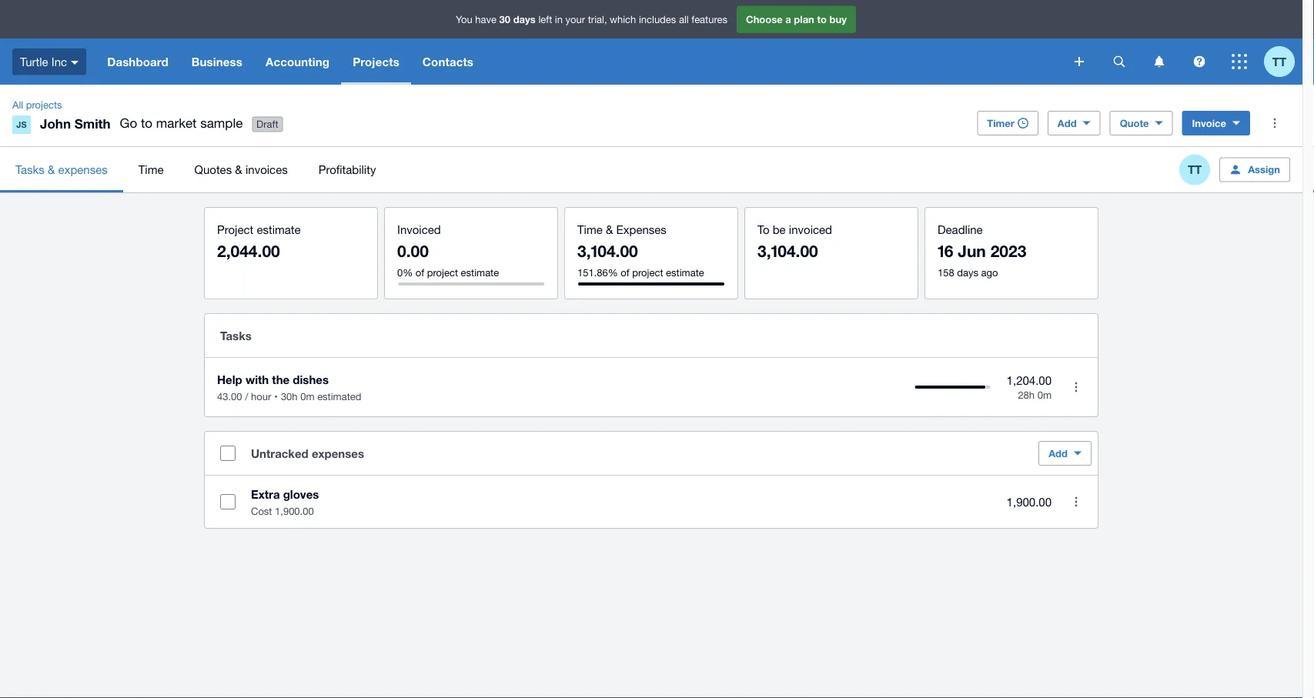 Task type: vqa. For each thing, say whether or not it's contained in the screenshot.
leftmost the in
no



Task type: locate. For each thing, give the bounding box(es) containing it.
expenses down john smith
[[58, 163, 108, 176]]

svg image
[[1154, 56, 1164, 67], [1194, 56, 1205, 67], [1075, 57, 1084, 66], [71, 61, 79, 64]]

tasks inside 'link'
[[15, 163, 44, 176]]

time
[[138, 163, 164, 176], [577, 223, 603, 236]]

to
[[817, 13, 827, 25], [141, 115, 153, 130]]

project down 0.00
[[427, 266, 458, 278]]

& left expenses at the top
[[606, 223, 613, 236]]

of right 151.86%
[[621, 266, 630, 278]]

svg image
[[1232, 54, 1247, 69], [1114, 56, 1125, 67]]

more options image right 1,204.00 28h 0m
[[1061, 372, 1092, 403]]

1,900.00 down the gloves
[[275, 505, 314, 517]]

dashboard link
[[96, 38, 180, 85]]

2 3,104.00 from the left
[[758, 241, 818, 261]]

choose
[[746, 13, 783, 25]]

estimate
[[257, 223, 301, 236], [461, 266, 499, 278], [666, 266, 704, 278]]

0 vertical spatial expenses
[[58, 163, 108, 176]]

of
[[416, 266, 424, 278], [621, 266, 630, 278]]

1 vertical spatial time
[[577, 223, 603, 236]]

cost
[[251, 505, 272, 517]]

invoiced 0.00 0% of project estimate
[[397, 223, 499, 278]]

dashboard
[[107, 55, 168, 69]]

0 horizontal spatial 1,900.00
[[275, 505, 314, 517]]

projects button
[[341, 38, 411, 85]]

0 horizontal spatial more options image
[[1061, 372, 1092, 403]]

more options image
[[1260, 108, 1290, 139], [1061, 372, 1092, 403]]

timer button
[[977, 111, 1039, 136]]

with
[[246, 373, 269, 386]]

1 horizontal spatial more options image
[[1260, 108, 1290, 139]]

1 horizontal spatial expenses
[[312, 447, 364, 460]]

be
[[773, 223, 786, 236]]

1 horizontal spatial estimate
[[461, 266, 499, 278]]

market
[[156, 115, 197, 130]]

1 horizontal spatial project
[[632, 266, 663, 278]]

1,900.00
[[1007, 495, 1052, 509], [275, 505, 314, 517]]

untracked expenses
[[251, 447, 364, 460]]

of inside invoiced 0.00 0% of project estimate
[[416, 266, 424, 278]]

0 vertical spatial add
[[1058, 117, 1077, 129]]

& for tasks & expenses
[[48, 163, 55, 176]]

3,104.00 inside time & expenses 3,104.00 151.86% of project estimate
[[577, 241, 638, 261]]

0 horizontal spatial svg image
[[1114, 56, 1125, 67]]

profitability link
[[303, 147, 391, 192]]

time for time & expenses 3,104.00 151.86% of project estimate
[[577, 223, 603, 236]]

0 horizontal spatial days
[[513, 13, 536, 25]]

extra gloves cost 1,900.00
[[251, 487, 319, 517]]

expenses
[[58, 163, 108, 176], [312, 447, 364, 460]]

add button
[[1048, 111, 1101, 136], [1039, 441, 1092, 466]]

0 horizontal spatial expenses
[[58, 163, 108, 176]]

estimate up 2,044.00
[[257, 223, 301, 236]]

help with the dishes 43.00 / hour • 30h 0m estimated
[[217, 373, 361, 402]]

more options image up the assign on the top right of page
[[1260, 108, 1290, 139]]

1 horizontal spatial of
[[621, 266, 630, 278]]

expenses up the gloves
[[312, 447, 364, 460]]

project inside time & expenses 3,104.00 151.86% of project estimate
[[632, 266, 663, 278]]

add up more options image
[[1049, 447, 1068, 459]]

1 horizontal spatial 3,104.00
[[758, 241, 818, 261]]

add for add popup button to the bottom
[[1049, 447, 1068, 459]]

0 horizontal spatial tasks
[[15, 163, 44, 176]]

30
[[499, 13, 511, 25]]

turtle
[[20, 55, 48, 68]]

& down the john on the left top
[[48, 163, 55, 176]]

1 horizontal spatial time
[[577, 223, 603, 236]]

you have 30 days left in your trial, which includes all features
[[456, 13, 728, 25]]

2 of from the left
[[621, 266, 630, 278]]

days right '30' on the top left of the page
[[513, 13, 536, 25]]

0 horizontal spatial 0m
[[300, 390, 315, 402]]

tasks for tasks
[[220, 329, 252, 343]]

0 horizontal spatial tt
[[1188, 163, 1202, 177]]

0 vertical spatial tt
[[1273, 55, 1287, 69]]

0 horizontal spatial 3,104.00
[[577, 241, 638, 261]]

add
[[1058, 117, 1077, 129], [1049, 447, 1068, 459]]

1,900.00 inside extra gloves cost 1,900.00
[[275, 505, 314, 517]]

3,104.00 inside to be invoiced 3,104.00
[[758, 241, 818, 261]]

days
[[513, 13, 536, 25], [957, 266, 979, 278]]

& inside 'link'
[[48, 163, 55, 176]]

invoiced
[[789, 223, 832, 236]]

add right 'timer' 'button'
[[1058, 117, 1077, 129]]

1 horizontal spatial tt
[[1273, 55, 1287, 69]]

add button left quote
[[1048, 111, 1101, 136]]

tasks & expenses link
[[0, 147, 123, 192]]

assign button
[[1220, 157, 1290, 182]]

time up 151.86%
[[577, 223, 603, 236]]

profitability
[[319, 163, 376, 176]]

0m
[[1038, 389, 1052, 401], [300, 390, 315, 402]]

accounting
[[266, 55, 330, 69]]

0 horizontal spatial &
[[48, 163, 55, 176]]

estimate down expenses at the top
[[666, 266, 704, 278]]

banner
[[0, 0, 1303, 85]]

0 vertical spatial time
[[138, 163, 164, 176]]

2 horizontal spatial &
[[606, 223, 613, 236]]

quotes & invoices link
[[179, 147, 303, 192]]

tt
[[1273, 55, 1287, 69], [1188, 163, 1202, 177]]

43.00
[[217, 390, 242, 402]]

days down jun
[[957, 266, 979, 278]]

1 vertical spatial add
[[1049, 447, 1068, 459]]

navigation containing dashboard
[[96, 38, 1064, 85]]

1 3,104.00 from the left
[[577, 241, 638, 261]]

navigation
[[96, 38, 1064, 85]]

1 of from the left
[[416, 266, 424, 278]]

turtle inc button
[[0, 38, 96, 85]]

2 project from the left
[[632, 266, 663, 278]]

tasks for tasks & expenses
[[15, 163, 44, 176]]

1,900.00 left more options image
[[1007, 495, 1052, 509]]

quotes
[[194, 163, 232, 176]]

0m right 28h at bottom
[[1038, 389, 1052, 401]]

1 horizontal spatial days
[[957, 266, 979, 278]]

0 vertical spatial add button
[[1048, 111, 1101, 136]]

tasks up help
[[220, 329, 252, 343]]

left
[[538, 13, 552, 25]]

invoice
[[1192, 117, 1226, 129]]

1 horizontal spatial tasks
[[220, 329, 252, 343]]

project down expenses at the top
[[632, 266, 663, 278]]

0 vertical spatial days
[[513, 13, 536, 25]]

accounting button
[[254, 38, 341, 85]]

add button up more options image
[[1039, 441, 1092, 466]]

1,204.00
[[1007, 374, 1052, 387]]

contacts
[[423, 55, 474, 69]]

invoices
[[246, 163, 288, 176]]

of right 0%
[[416, 266, 424, 278]]

invoice button
[[1182, 111, 1250, 136]]

time down market
[[138, 163, 164, 176]]

estimate right 0%
[[461, 266, 499, 278]]

16
[[938, 241, 953, 261]]

days inside "deadline 16 jun 2023 158 days ago"
[[957, 266, 979, 278]]

3,104.00 down be
[[758, 241, 818, 261]]

1 vertical spatial tasks
[[220, 329, 252, 343]]

svg image left 'tt' popup button
[[1232, 54, 1247, 69]]

time inside time & expenses 3,104.00 151.86% of project estimate
[[577, 223, 603, 236]]

2 horizontal spatial estimate
[[666, 266, 704, 278]]

help
[[217, 373, 242, 386]]

projects
[[26, 99, 62, 110]]

extra
[[251, 487, 280, 501]]

tasks
[[15, 163, 44, 176], [220, 329, 252, 343]]

svg image up quote
[[1114, 56, 1125, 67]]

1 horizontal spatial &
[[235, 163, 242, 176]]

1 horizontal spatial to
[[817, 13, 827, 25]]

quote
[[1120, 117, 1149, 129]]

0 horizontal spatial of
[[416, 266, 424, 278]]

tasks down js on the left of the page
[[15, 163, 44, 176]]

1 vertical spatial more options image
[[1061, 372, 1092, 403]]

28h
[[1018, 389, 1035, 401]]

0m down dishes
[[300, 390, 315, 402]]

you
[[456, 13, 472, 25]]

tasks & expenses
[[15, 163, 108, 176]]

& inside time & expenses 3,104.00 151.86% of project estimate
[[606, 223, 613, 236]]

151.86%
[[577, 266, 618, 278]]

0 horizontal spatial to
[[141, 115, 153, 130]]

deadline 16 jun 2023 158 days ago
[[938, 223, 1027, 278]]

choose a plan to buy
[[746, 13, 847, 25]]

0 horizontal spatial time
[[138, 163, 164, 176]]

& right quotes
[[235, 163, 242, 176]]

1 vertical spatial days
[[957, 266, 979, 278]]

to right go in the left top of the page
[[141, 115, 153, 130]]

estimate inside project estimate 2,044.00
[[257, 223, 301, 236]]

0 vertical spatial tasks
[[15, 163, 44, 176]]

1 horizontal spatial 0m
[[1038, 389, 1052, 401]]

0 vertical spatial to
[[817, 13, 827, 25]]

assign
[[1248, 164, 1280, 176]]

to left the buy
[[817, 13, 827, 25]]

1 project from the left
[[427, 266, 458, 278]]

3,104.00
[[577, 241, 638, 261], [758, 241, 818, 261]]

to
[[758, 223, 770, 236]]

2,044.00
[[217, 241, 280, 261]]

1 horizontal spatial 1,900.00
[[1007, 495, 1052, 509]]

3,104.00 for to be invoiced 3,104.00
[[758, 241, 818, 261]]

2023
[[991, 241, 1027, 261]]

&
[[48, 163, 55, 176], [235, 163, 242, 176], [606, 223, 613, 236]]

0 horizontal spatial project
[[427, 266, 458, 278]]

0 horizontal spatial estimate
[[257, 223, 301, 236]]

svg image inside turtle inc 'popup button'
[[71, 61, 79, 64]]

3,104.00 up 151.86%
[[577, 241, 638, 261]]



Task type: describe. For each thing, give the bounding box(es) containing it.
john
[[40, 115, 71, 131]]

a
[[786, 13, 791, 25]]

time link
[[123, 147, 179, 192]]

quotes & invoices
[[194, 163, 288, 176]]

estimate inside invoiced 0.00 0% of project estimate
[[461, 266, 499, 278]]

trial,
[[588, 13, 607, 25]]

tt inside popup button
[[1273, 55, 1287, 69]]

which
[[610, 13, 636, 25]]

time & expenses 3,104.00 151.86% of project estimate
[[577, 223, 704, 278]]

all projects
[[12, 99, 62, 110]]

158
[[938, 266, 954, 278]]

project
[[217, 223, 253, 236]]

expenses
[[616, 223, 667, 236]]

all
[[12, 99, 23, 110]]

dishes
[[293, 373, 329, 386]]

the
[[272, 373, 290, 386]]

0 vertical spatial more options image
[[1260, 108, 1290, 139]]

estimate inside time & expenses 3,104.00 151.86% of project estimate
[[666, 266, 704, 278]]

estimated
[[317, 390, 361, 402]]

1,204.00 28h 0m
[[1007, 374, 1052, 401]]

•
[[274, 390, 278, 402]]

of inside time & expenses 3,104.00 151.86% of project estimate
[[621, 266, 630, 278]]

jun
[[958, 241, 986, 261]]

all
[[679, 13, 689, 25]]

timer
[[987, 117, 1015, 129]]

john smith
[[40, 115, 111, 131]]

1 vertical spatial add button
[[1039, 441, 1092, 466]]

time for time
[[138, 163, 164, 176]]

business
[[192, 55, 243, 69]]

1 vertical spatial to
[[141, 115, 153, 130]]

features
[[692, 13, 728, 25]]

all projects link
[[6, 97, 68, 112]]

banner containing dashboard
[[0, 0, 1303, 85]]

business button
[[180, 38, 254, 85]]

go to market sample
[[120, 115, 243, 130]]

gloves
[[283, 487, 319, 501]]

days inside banner
[[513, 13, 536, 25]]

more options image
[[1061, 487, 1092, 517]]

0m inside the help with the dishes 43.00 / hour • 30h 0m estimated
[[300, 390, 315, 402]]

add for topmost add popup button
[[1058, 117, 1077, 129]]

includes
[[639, 13, 676, 25]]

contacts button
[[411, 38, 485, 85]]

tt button
[[1264, 38, 1303, 85]]

in
[[555, 13, 563, 25]]

smith
[[74, 115, 111, 131]]

0m inside 1,204.00 28h 0m
[[1038, 389, 1052, 401]]

& for time & expenses 3,104.00 151.86% of project estimate
[[606, 223, 613, 236]]

& for quotes & invoices
[[235, 163, 242, 176]]

0.00
[[397, 241, 429, 261]]

untracked
[[251, 447, 309, 460]]

ago
[[981, 266, 998, 278]]

go
[[120, 115, 137, 130]]

draft
[[256, 118, 278, 130]]

plan
[[794, 13, 814, 25]]

project inside invoiced 0.00 0% of project estimate
[[427, 266, 458, 278]]

1 horizontal spatial svg image
[[1232, 54, 1247, 69]]

have
[[475, 13, 497, 25]]

sample
[[200, 115, 243, 130]]

js
[[16, 120, 27, 130]]

expenses inside 'link'
[[58, 163, 108, 176]]

your
[[566, 13, 585, 25]]

deadline
[[938, 223, 983, 236]]

30h
[[281, 390, 298, 402]]

0%
[[397, 266, 413, 278]]

quote button
[[1110, 111, 1173, 136]]

inc
[[51, 55, 67, 68]]

navigation inside banner
[[96, 38, 1064, 85]]

buy
[[830, 13, 847, 25]]

/
[[245, 390, 248, 402]]

invoiced
[[397, 223, 441, 236]]

to be invoiced 3,104.00
[[758, 223, 832, 261]]

1 vertical spatial tt
[[1188, 163, 1202, 177]]

turtle inc
[[20, 55, 67, 68]]

project estimate 2,044.00
[[217, 223, 301, 261]]

projects
[[353, 55, 399, 69]]

3,104.00 for time & expenses 3,104.00 151.86% of project estimate
[[577, 241, 638, 261]]

hour
[[251, 390, 271, 402]]

1 vertical spatial expenses
[[312, 447, 364, 460]]



